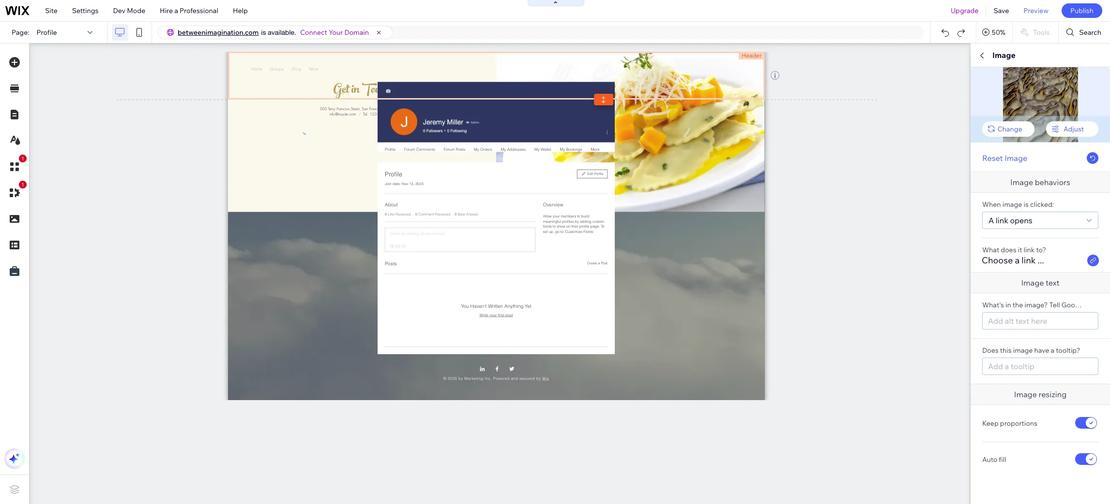 Task type: describe. For each thing, give the bounding box(es) containing it.
tools button
[[1013, 22, 1058, 43]]

auto fill
[[982, 456, 1006, 465]]

proportions
[[1000, 420, 1037, 428]]

your
[[1029, 101, 1043, 110]]

cart left from
[[997, 101, 1011, 110]]

when
[[982, 200, 1001, 209]]

what's in the image? tell google
[[982, 301, 1085, 310]]

a for professional
[[174, 6, 178, 15]]

behaviors
[[1035, 178, 1070, 187]]

& inside manage the content of cart icon & mini cart from your dashboard.
[[1086, 92, 1090, 101]]

cart up content
[[1033, 76, 1047, 84]]

keep proportions
[[982, 420, 1037, 428]]

paypal
[[982, 202, 1003, 211]]

help
[[233, 6, 248, 15]]

manage for manage the content of cart icon & mini cart from your dashboard.
[[982, 92, 1008, 101]]

profile
[[37, 28, 57, 37]]

save button
[[986, 0, 1016, 21]]

upgrade
[[951, 6, 979, 15]]

manage for manage business
[[989, 118, 1011, 125]]

to?
[[1036, 246, 1046, 255]]

image?
[[1025, 301, 1048, 310]]

clicked:
[[1030, 200, 1054, 209]]

is inside the "is available. connect your domain"
[[261, 29, 266, 36]]

reset
[[982, 153, 1003, 163]]

manage business
[[989, 118, 1036, 125]]

in for what's
[[1006, 301, 1011, 310]]

2 vertical spatial settings
[[1053, 228, 1076, 235]]

tooltip?
[[1056, 347, 1080, 355]]

cart right of
[[1055, 92, 1069, 101]]

switch for auto fill
[[1074, 454, 1099, 467]]

button
[[1005, 202, 1026, 211]]

when image is clicked:
[[982, 200, 1054, 209]]

image behaviors
[[1010, 178, 1070, 187]]

manage business button
[[982, 116, 1043, 127]]

dev
[[113, 6, 125, 15]]

search
[[1079, 28, 1101, 37]]

1 column from the top
[[982, 261, 1007, 270]]

50% button
[[976, 22, 1012, 43]]

preview button
[[1016, 0, 1056, 21]]

from
[[1013, 101, 1028, 110]]

cart icon & mini cart
[[982, 76, 1047, 84]]

1 column background from the top
[[982, 261, 1047, 270]]

google
[[1062, 301, 1085, 310]]

1 vertical spatial link
[[1024, 246, 1035, 255]]

0 vertical spatial settings
[[72, 6, 98, 15]]

Add alt text here text field
[[982, 313, 1099, 330]]

dev mode
[[113, 6, 145, 15]]

auto
[[982, 456, 997, 465]]

1 for second 1 "button" from the top
[[21, 182, 24, 188]]

1 background from the top
[[1009, 261, 1047, 270]]

2 1 button from the top
[[4, 181, 27, 203]]

preview
[[1024, 6, 1049, 15]]

domain
[[344, 28, 369, 37]]

terry
[[1005, 388, 1023, 397]]

choose a link ...
[[982, 255, 1044, 266]]

hire
[[160, 6, 173, 15]]

quick edit
[[982, 50, 1021, 60]]

1 1 button from the top
[[4, 155, 27, 177]]

a link opens
[[989, 216, 1032, 226]]

quick
[[982, 50, 1004, 60]]

touch
[[1012, 340, 1034, 350]]

francois
[[1025, 388, 1055, 397]]

san
[[989, 399, 1003, 409]]

1 vertical spatial settings
[[1052, 118, 1075, 125]]

publish
[[1070, 6, 1094, 15]]

94158
[[1055, 399, 1077, 409]]

save
[[994, 6, 1009, 15]]

image text
[[1021, 278, 1060, 288]]

image resizing
[[1014, 390, 1067, 400]]

1 vertical spatial is
[[1024, 200, 1029, 209]]



Task type: vqa. For each thing, say whether or not it's contained in the screenshot.
the wix
no



Task type: locate. For each thing, give the bounding box(es) containing it.
manage
[[982, 92, 1008, 101], [989, 118, 1011, 125]]

1 vertical spatial mini
[[982, 101, 996, 110]]

mode
[[127, 6, 145, 15]]

2 vertical spatial a
[[1051, 347, 1055, 355]]

street,
[[1057, 388, 1081, 397]]

content
[[1021, 92, 1046, 101]]

what does it link to?
[[982, 246, 1046, 255]]

1 vertical spatial 1 button
[[4, 181, 27, 203]]

a down "it"
[[1015, 255, 1020, 266]]

1
[[21, 156, 24, 162], [21, 182, 24, 188]]

mini
[[1018, 76, 1032, 84], [982, 101, 996, 110]]

ca
[[1042, 399, 1053, 409]]

0 vertical spatial column
[[982, 261, 1007, 270]]

settings button down dashboard.
[[1046, 116, 1081, 127]]

paypal button
[[982, 202, 1026, 211]]

0 horizontal spatial &
[[1013, 76, 1017, 84]]

0 vertical spatial link
[[996, 216, 1008, 226]]

50%
[[992, 28, 1005, 37]]

background down "francisco,"
[[1009, 428, 1047, 437]]

0 vertical spatial is
[[261, 29, 266, 36]]

...
[[1038, 255, 1044, 266]]

2 horizontal spatial a
[[1051, 347, 1055, 355]]

site
[[45, 6, 58, 15]]

icon right of
[[1071, 92, 1084, 101]]

settings button
[[1046, 116, 1081, 127], [1046, 226, 1082, 237]]

mini inside manage the content of cart icon & mini cart from your dashboard.
[[982, 101, 996, 110]]

reset image
[[982, 153, 1027, 163]]

1 horizontal spatial is
[[1024, 200, 1029, 209]]

does this image have a tooltip?
[[982, 347, 1080, 355]]

icon inside manage the content of cart icon & mini cart from your dashboard.
[[1071, 92, 1084, 101]]

the inside manage the content of cart icon & mini cart from your dashboard.
[[1009, 92, 1020, 101]]

what's
[[982, 301, 1004, 310]]

betweenimagination.com
[[178, 28, 259, 37]]

of
[[1047, 92, 1054, 101]]

column
[[982, 261, 1007, 270], [982, 428, 1007, 437]]

settings down dashboard.
[[1052, 118, 1075, 125]]

500 terry francois street, san francisco, ca 94158
[[989, 388, 1081, 409]]

your
[[329, 28, 343, 37]]

is available. connect your domain
[[261, 28, 369, 37]]

publish button
[[1062, 3, 1102, 18]]

adjust button
[[1046, 122, 1100, 137]]

in right what's on the bottom of the page
[[1006, 301, 1011, 310]]

settings left dev
[[72, 6, 98, 15]]

mini up manage business
[[982, 101, 996, 110]]

1 button
[[4, 155, 27, 177], [4, 181, 27, 203]]

1 vertical spatial manage
[[989, 118, 1011, 125]]

column background down what does it link to?
[[982, 261, 1047, 270]]

2 column background from the top
[[982, 428, 1047, 437]]

tools
[[1033, 28, 1050, 37]]

0 horizontal spatial is
[[261, 29, 266, 36]]

cart down quick
[[982, 76, 996, 84]]

is left clicked:
[[1024, 200, 1029, 209]]

1 vertical spatial column
[[982, 428, 1007, 437]]

2 vertical spatial link
[[1022, 255, 1036, 266]]

the
[[1009, 92, 1020, 101], [1013, 301, 1023, 310]]

0 horizontal spatial icon
[[998, 76, 1011, 84]]

header
[[742, 52, 762, 59], [742, 52, 762, 59]]

this
[[1000, 347, 1012, 355]]

is left available.
[[261, 29, 266, 36]]

1 vertical spatial background
[[1009, 428, 1047, 437]]

search button
[[1059, 22, 1110, 43]]

a
[[989, 216, 994, 226]]

link right "it"
[[1024, 246, 1035, 255]]

get
[[989, 340, 1002, 350]]

column down what
[[982, 261, 1007, 270]]

1 for 1st 1 "button" from the top
[[21, 156, 24, 162]]

1 horizontal spatial &
[[1086, 92, 1090, 101]]

switch
[[1074, 417, 1099, 431], [1074, 454, 1099, 467]]

is
[[261, 29, 266, 36], [1024, 200, 1029, 209]]

0 vertical spatial settings button
[[1046, 116, 1081, 127]]

manage inside manage business button
[[989, 118, 1011, 125]]

1 vertical spatial &
[[1086, 92, 1090, 101]]

fill
[[999, 456, 1006, 465]]

switch for keep proportions
[[1074, 417, 1099, 431]]

2 column from the top
[[982, 428, 1007, 437]]

does
[[1001, 246, 1016, 255]]

0 vertical spatial 1 button
[[4, 155, 27, 177]]

mini up content
[[1018, 76, 1032, 84]]

manage inside manage the content of cart icon & mini cart from your dashboard.
[[982, 92, 1008, 101]]

0 vertical spatial in
[[1006, 301, 1011, 310]]

1 horizontal spatial icon
[[1071, 92, 1084, 101]]

connect
[[300, 28, 327, 37]]

column background
[[982, 261, 1047, 270], [982, 428, 1047, 437]]

0 vertical spatial icon
[[998, 76, 1011, 84]]

does
[[982, 347, 999, 355]]

tell
[[1049, 301, 1060, 310]]

have
[[1034, 347, 1049, 355]]

0 vertical spatial background
[[1009, 261, 1047, 270]]

manage the content of cart icon & mini cart from your dashboard.
[[982, 92, 1090, 110]]

business
[[1012, 118, 1036, 125]]

a right hire
[[174, 6, 178, 15]]

icon down quick edit at the right top
[[998, 76, 1011, 84]]

professional
[[180, 6, 218, 15]]

1 vertical spatial 1
[[21, 182, 24, 188]]

column up auto fill
[[982, 428, 1007, 437]]

500
[[989, 388, 1003, 397]]

1 vertical spatial in
[[1004, 340, 1010, 350]]

background
[[1009, 261, 1047, 270], [1009, 428, 1047, 437]]

get in touch
[[989, 340, 1034, 350]]

change
[[998, 125, 1022, 133], [1053, 168, 1074, 175], [1053, 287, 1074, 294], [1053, 454, 1074, 461]]

image right this
[[1013, 347, 1033, 355]]

adjust
[[1064, 125, 1084, 133]]

1 1 from the top
[[21, 156, 24, 162]]

1 vertical spatial switch
[[1074, 454, 1099, 467]]

resizing
[[1039, 390, 1067, 400]]

image
[[992, 50, 1016, 60], [982, 142, 1002, 151], [1005, 153, 1027, 163], [1010, 178, 1033, 187], [1021, 278, 1044, 288], [1014, 390, 1037, 400]]

1 horizontal spatial a
[[1015, 255, 1020, 266]]

0 vertical spatial column background
[[982, 261, 1047, 270]]

0 vertical spatial a
[[174, 6, 178, 15]]

0 vertical spatial switch
[[1074, 417, 1099, 431]]

1 switch from the top
[[1074, 417, 1099, 431]]

choose
[[982, 255, 1013, 266]]

the down cart icon & mini cart
[[1009, 92, 1020, 101]]

manage down cart icon & mini cart
[[982, 92, 1008, 101]]

change button
[[981, 122, 1039, 137], [1046, 166, 1080, 178], [1046, 285, 1080, 297], [1046, 452, 1080, 464]]

paragraph
[[982, 369, 1015, 378]]

settings down clicked:
[[1053, 228, 1076, 235]]

0 horizontal spatial a
[[174, 6, 178, 15]]

1 vertical spatial settings button
[[1046, 226, 1082, 237]]

title
[[982, 321, 996, 330]]

1 vertical spatial icon
[[1071, 92, 1084, 101]]

opens
[[1010, 216, 1032, 226]]

francisco,
[[1004, 399, 1041, 409]]

0 horizontal spatial mini
[[982, 101, 996, 110]]

manage left business
[[989, 118, 1011, 125]]

0 vertical spatial 1
[[21, 156, 24, 162]]

keep
[[982, 420, 999, 428]]

&
[[1013, 76, 1017, 84], [1086, 92, 1090, 101]]

settings button up to? in the right of the page
[[1046, 226, 1082, 237]]

the left image?
[[1013, 301, 1023, 310]]

text
[[1046, 278, 1060, 288]]

image up a link opens
[[1003, 200, 1022, 209]]

in right get
[[1004, 340, 1010, 350]]

1 vertical spatial column background
[[982, 428, 1047, 437]]

column background down "francisco,"
[[982, 428, 1047, 437]]

a right have
[[1051, 347, 1055, 355]]

background down "it"
[[1009, 261, 1047, 270]]

1 horizontal spatial mini
[[1018, 76, 1032, 84]]

a for link
[[1015, 255, 1020, 266]]

settings
[[72, 6, 98, 15], [1052, 118, 1075, 125], [1053, 228, 1076, 235]]

2 1 from the top
[[21, 182, 24, 188]]

hire a professional
[[160, 6, 218, 15]]

& right dashboard.
[[1086, 92, 1090, 101]]

what
[[982, 246, 999, 255]]

2 switch from the top
[[1074, 454, 1099, 467]]

0 vertical spatial the
[[1009, 92, 1020, 101]]

0 vertical spatial &
[[1013, 76, 1017, 84]]

1 vertical spatial image
[[1013, 347, 1033, 355]]

link left ...
[[1022, 255, 1036, 266]]

Add a tooltip text field
[[982, 358, 1099, 376]]

it
[[1018, 246, 1022, 255]]

edit
[[1006, 50, 1021, 60]]

dashboard.
[[1045, 101, 1081, 110]]

0 vertical spatial manage
[[982, 92, 1008, 101]]

1 vertical spatial a
[[1015, 255, 1020, 266]]

in for get
[[1004, 340, 1010, 350]]

1 vertical spatial the
[[1013, 301, 1023, 310]]

0 vertical spatial image
[[1003, 200, 1022, 209]]

image
[[1003, 200, 1022, 209], [1013, 347, 1033, 355]]

& down the edit
[[1013, 76, 1017, 84]]

0 vertical spatial mini
[[1018, 76, 1032, 84]]

link
[[996, 216, 1008, 226], [1024, 246, 1035, 255], [1022, 255, 1036, 266]]

link right a
[[996, 216, 1008, 226]]

2 background from the top
[[1009, 428, 1047, 437]]

available.
[[268, 29, 296, 36]]



